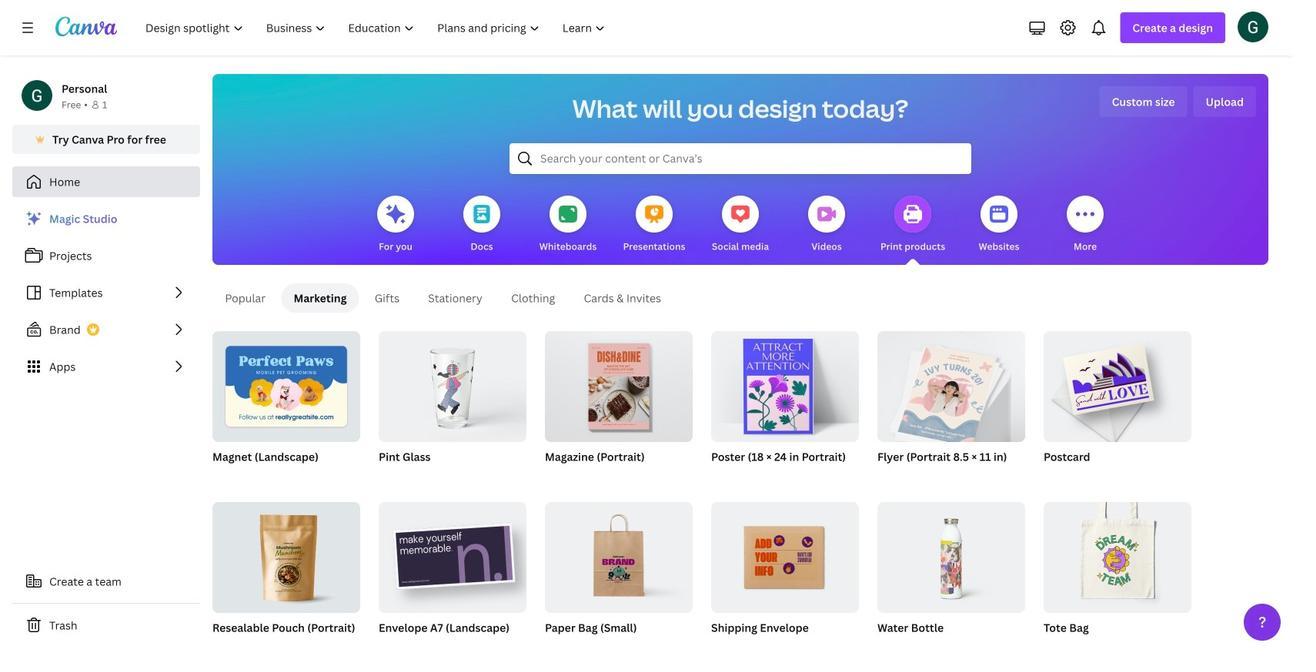 Task type: describe. For each thing, give the bounding box(es) containing it.
top level navigation element
[[136, 12, 619, 43]]

Search search field
[[541, 144, 941, 173]]

greg robinson image
[[1238, 11, 1269, 42]]



Task type: locate. For each thing, give the bounding box(es) containing it.
group
[[213, 325, 360, 484], [213, 325, 360, 442], [379, 325, 527, 484], [379, 325, 527, 442], [545, 325, 693, 484], [545, 325, 693, 442], [712, 325, 860, 484], [712, 325, 860, 442], [878, 331, 1026, 484], [878, 331, 1026, 447], [1044, 331, 1192, 484], [213, 496, 360, 653], [213, 496, 360, 613], [379, 496, 527, 653], [379, 496, 527, 613], [545, 496, 693, 653], [545, 496, 693, 613], [712, 496, 860, 653], [712, 496, 860, 613], [878, 502, 1026, 653], [878, 502, 1026, 613], [1044, 502, 1192, 653]]

list
[[12, 203, 200, 382]]

None search field
[[510, 143, 972, 174]]



Task type: vqa. For each thing, say whether or not it's contained in the screenshot.
group
yes



